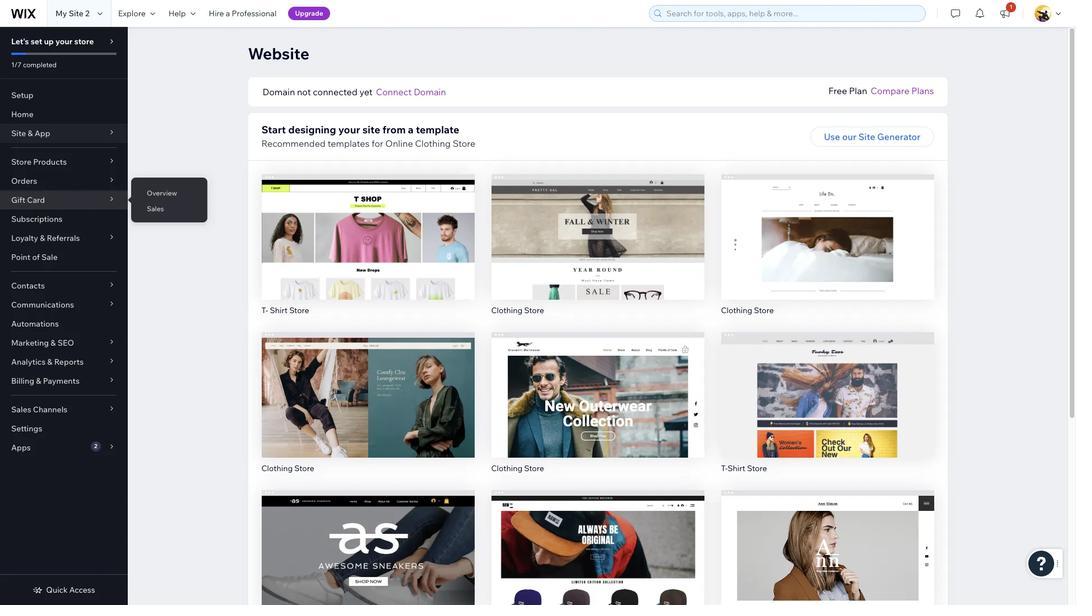 Task type: describe. For each thing, give the bounding box(es) containing it.
referrals
[[47, 233, 80, 243]]

apps
[[11, 443, 31, 453]]

analytics & reports
[[11, 357, 84, 367]]

compare plans button
[[871, 84, 935, 98]]

website
[[248, 44, 310, 63]]

loyalty & referrals
[[11, 233, 80, 243]]

1
[[1010, 3, 1013, 11]]

orders button
[[0, 172, 128, 191]]

& for loyalty
[[40, 233, 45, 243]]

marketing & seo button
[[0, 334, 128, 353]]

& for billing
[[36, 376, 41, 386]]

& for analytics
[[47, 357, 52, 367]]

explore
[[118, 8, 146, 19]]

loyalty
[[11, 233, 38, 243]]

subscriptions link
[[0, 210, 128, 229]]

quick access
[[46, 586, 95, 596]]

generator
[[878, 131, 921, 142]]

quick
[[46, 586, 68, 596]]

completed
[[23, 61, 57, 69]]

store inside start designing your site from a template recommended templates for online clothing store
[[453, 138, 476, 149]]

billing & payments button
[[0, 372, 128, 391]]

t- for t- shirt store
[[262, 306, 268, 316]]

& for site
[[28, 128, 33, 139]]

marketing
[[11, 338, 49, 348]]

my
[[56, 8, 67, 19]]

automations link
[[0, 315, 128, 334]]

point of sale link
[[0, 248, 128, 267]]

for
[[372, 138, 384, 149]]

shirt for t-shirt store
[[728, 464, 746, 474]]

overview link
[[131, 184, 208, 203]]

point
[[11, 252, 30, 262]]

use our site generator
[[825, 131, 921, 142]]

template
[[416, 123, 460, 136]]

our
[[843, 131, 857, 142]]

help button
[[162, 0, 202, 27]]

connect domain button
[[376, 85, 446, 99]]

professional
[[232, 8, 277, 19]]

home link
[[0, 105, 128, 124]]

connect
[[376, 86, 412, 98]]

domain not connected yet connect domain
[[263, 86, 446, 98]]

online
[[386, 138, 413, 149]]

clothing inside start designing your site from a template recommended templates for online clothing store
[[415, 138, 451, 149]]

sales for sales
[[147, 205, 164, 213]]

yet
[[360, 86, 373, 98]]

gift
[[11, 195, 25, 205]]

your inside sidebar element
[[56, 36, 73, 47]]

use
[[825, 131, 841, 142]]

help
[[169, 8, 186, 19]]

contacts button
[[0, 277, 128, 296]]

site & app
[[11, 128, 50, 139]]

not
[[297, 86, 311, 98]]

gift card
[[11, 195, 45, 205]]

t- for t-shirt store
[[722, 464, 728, 474]]

store inside dropdown button
[[11, 157, 31, 167]]

designing
[[288, 123, 336, 136]]

of
[[32, 252, 40, 262]]

app
[[35, 128, 50, 139]]

from
[[383, 123, 406, 136]]

sales channels button
[[0, 400, 128, 420]]

site & app button
[[0, 124, 128, 143]]

communications button
[[0, 296, 128, 315]]

plan
[[850, 85, 868, 96]]

1 horizontal spatial site
[[69, 8, 84, 19]]

point of sale
[[11, 252, 58, 262]]

let's set up your store
[[11, 36, 94, 47]]

card
[[27, 195, 45, 205]]

settings link
[[0, 420, 128, 439]]

free plan compare plans
[[829, 85, 935, 96]]

setup link
[[0, 86, 128, 105]]

start designing your site from a template recommended templates for online clothing store
[[262, 123, 476, 149]]

hire a professional
[[209, 8, 277, 19]]

sales for sales channels
[[11, 405, 31, 415]]

shirt for t- shirt store
[[270, 306, 288, 316]]

site inside button
[[859, 131, 876, 142]]

settings
[[11, 424, 42, 434]]

site
[[363, 123, 380, 136]]

1/7 completed
[[11, 61, 57, 69]]

t-shirt store
[[722, 464, 768, 474]]



Task type: locate. For each thing, give the bounding box(es) containing it.
1/7
[[11, 61, 21, 69]]

domain right connect
[[414, 86, 446, 98]]

payments
[[43, 376, 80, 386]]

your
[[56, 36, 73, 47], [339, 123, 360, 136]]

2 down settings link
[[94, 443, 97, 450]]

& right loyalty
[[40, 233, 45, 243]]

2 inside sidebar element
[[94, 443, 97, 450]]

a right from on the left of page
[[408, 123, 414, 136]]

communications
[[11, 300, 74, 310]]

sale
[[42, 252, 58, 262]]

access
[[69, 586, 95, 596]]

0 vertical spatial your
[[56, 36, 73, 47]]

store products
[[11, 157, 67, 167]]

subscriptions
[[11, 214, 63, 224]]

setup
[[11, 90, 34, 100]]

0 horizontal spatial a
[[226, 8, 230, 19]]

sales channels
[[11, 405, 67, 415]]

1 horizontal spatial shirt
[[728, 464, 746, 474]]

1 horizontal spatial 2
[[94, 443, 97, 450]]

store products button
[[0, 153, 128, 172]]

clothing store
[[492, 306, 545, 316], [722, 306, 774, 316], [262, 464, 315, 474], [492, 464, 545, 474]]

Search for tools, apps, help & more... field
[[664, 6, 923, 21]]

& right billing
[[36, 376, 41, 386]]

1 domain from the left
[[263, 86, 295, 98]]

0 horizontal spatial domain
[[263, 86, 295, 98]]

sales up the settings
[[11, 405, 31, 415]]

view button
[[344, 242, 392, 262], [574, 242, 622, 262], [804, 242, 852, 262], [344, 400, 392, 420], [574, 400, 622, 420], [804, 400, 852, 420], [344, 558, 392, 578], [574, 558, 622, 578], [804, 558, 852, 578]]

1 vertical spatial sales
[[11, 405, 31, 415]]

free
[[829, 85, 848, 96]]

1 horizontal spatial your
[[339, 123, 360, 136]]

my site 2
[[56, 8, 90, 19]]

upgrade button
[[289, 7, 330, 20]]

your up the templates
[[339, 123, 360, 136]]

marketing & seo
[[11, 338, 74, 348]]

hire
[[209, 8, 224, 19]]

up
[[44, 36, 54, 47]]

0 vertical spatial a
[[226, 8, 230, 19]]

seo
[[58, 338, 74, 348]]

a right hire
[[226, 8, 230, 19]]

compare
[[871, 85, 910, 96]]

a
[[226, 8, 230, 19], [408, 123, 414, 136]]

hire a professional link
[[202, 0, 283, 27]]

& left reports
[[47, 357, 52, 367]]

& left app on the left
[[28, 128, 33, 139]]

0 horizontal spatial sales
[[11, 405, 31, 415]]

gift card button
[[0, 191, 128, 210]]

edit button
[[345, 218, 392, 238], [575, 218, 622, 238], [805, 218, 852, 238], [345, 376, 392, 396], [575, 376, 622, 396], [805, 376, 852, 396], [345, 534, 392, 554], [575, 534, 622, 554], [805, 534, 852, 554]]

sidebar element
[[0, 27, 128, 606]]

loyalty & referrals button
[[0, 229, 128, 248]]

billing
[[11, 376, 34, 386]]

& for marketing
[[51, 338, 56, 348]]

reports
[[54, 357, 84, 367]]

products
[[33, 157, 67, 167]]

view
[[358, 246, 379, 257], [588, 246, 609, 257], [818, 246, 839, 257], [358, 404, 379, 415], [588, 404, 609, 415], [818, 404, 839, 415], [358, 562, 379, 573], [588, 562, 609, 573], [818, 562, 839, 573]]

domain left not
[[263, 86, 295, 98]]

automations
[[11, 319, 59, 329]]

&
[[28, 128, 33, 139], [40, 233, 45, 243], [51, 338, 56, 348], [47, 357, 52, 367], [36, 376, 41, 386]]

1 vertical spatial your
[[339, 123, 360, 136]]

clothing
[[415, 138, 451, 149], [492, 306, 523, 316], [722, 306, 753, 316], [262, 464, 293, 474], [492, 464, 523, 474]]

1 horizontal spatial sales
[[147, 205, 164, 213]]

1 vertical spatial 2
[[94, 443, 97, 450]]

2
[[85, 8, 90, 19], [94, 443, 97, 450]]

1 vertical spatial t-
[[722, 464, 728, 474]]

0 horizontal spatial your
[[56, 36, 73, 47]]

1 vertical spatial a
[[408, 123, 414, 136]]

sales down overview
[[147, 205, 164, 213]]

channels
[[33, 405, 67, 415]]

0 horizontal spatial site
[[11, 128, 26, 139]]

2 domain from the left
[[414, 86, 446, 98]]

recommended
[[262, 138, 326, 149]]

site down the home
[[11, 128, 26, 139]]

0 vertical spatial t-
[[262, 306, 268, 316]]

& left seo
[[51, 338, 56, 348]]

set
[[31, 36, 42, 47]]

0 vertical spatial 2
[[85, 8, 90, 19]]

home
[[11, 109, 34, 119]]

1 horizontal spatial domain
[[414, 86, 446, 98]]

contacts
[[11, 281, 45, 291]]

a inside hire a professional link
[[226, 8, 230, 19]]

start
[[262, 123, 286, 136]]

edit
[[360, 223, 377, 234], [590, 223, 607, 234], [820, 223, 837, 234], [360, 381, 377, 392], [590, 381, 607, 392], [820, 381, 837, 392], [360, 539, 377, 550], [590, 539, 607, 550], [820, 539, 837, 550]]

billing & payments
[[11, 376, 80, 386]]

quick access button
[[33, 586, 95, 596]]

t-
[[262, 306, 268, 316], [722, 464, 728, 474]]

2 right my
[[85, 8, 90, 19]]

2 horizontal spatial site
[[859, 131, 876, 142]]

sales link
[[131, 200, 208, 219]]

0 vertical spatial shirt
[[270, 306, 288, 316]]

store
[[74, 36, 94, 47]]

site
[[69, 8, 84, 19], [11, 128, 26, 139], [859, 131, 876, 142]]

analytics
[[11, 357, 46, 367]]

overview
[[147, 189, 177, 197]]

1 horizontal spatial a
[[408, 123, 414, 136]]

orders
[[11, 176, 37, 186]]

shirt
[[270, 306, 288, 316], [728, 464, 746, 474]]

plans
[[912, 85, 935, 96]]

1 horizontal spatial t-
[[722, 464, 728, 474]]

1 vertical spatial shirt
[[728, 464, 746, 474]]

your right up
[[56, 36, 73, 47]]

a inside start designing your site from a template recommended templates for online clothing store
[[408, 123, 414, 136]]

0 vertical spatial sales
[[147, 205, 164, 213]]

sales
[[147, 205, 164, 213], [11, 405, 31, 415]]

0 horizontal spatial shirt
[[270, 306, 288, 316]]

0 horizontal spatial 2
[[85, 8, 90, 19]]

your inside start designing your site from a template recommended templates for online clothing store
[[339, 123, 360, 136]]

site right my
[[69, 8, 84, 19]]

1 button
[[993, 0, 1018, 27]]

0 horizontal spatial t-
[[262, 306, 268, 316]]

site inside popup button
[[11, 128, 26, 139]]

templates
[[328, 138, 370, 149]]

use our site generator button
[[811, 127, 935, 147]]

t- shirt store
[[262, 306, 309, 316]]

connected
[[313, 86, 358, 98]]

site right our
[[859, 131, 876, 142]]

analytics & reports button
[[0, 353, 128, 372]]

let's
[[11, 36, 29, 47]]

sales inside dropdown button
[[11, 405, 31, 415]]



Task type: vqa. For each thing, say whether or not it's contained in the screenshot.
Monetize at the left
no



